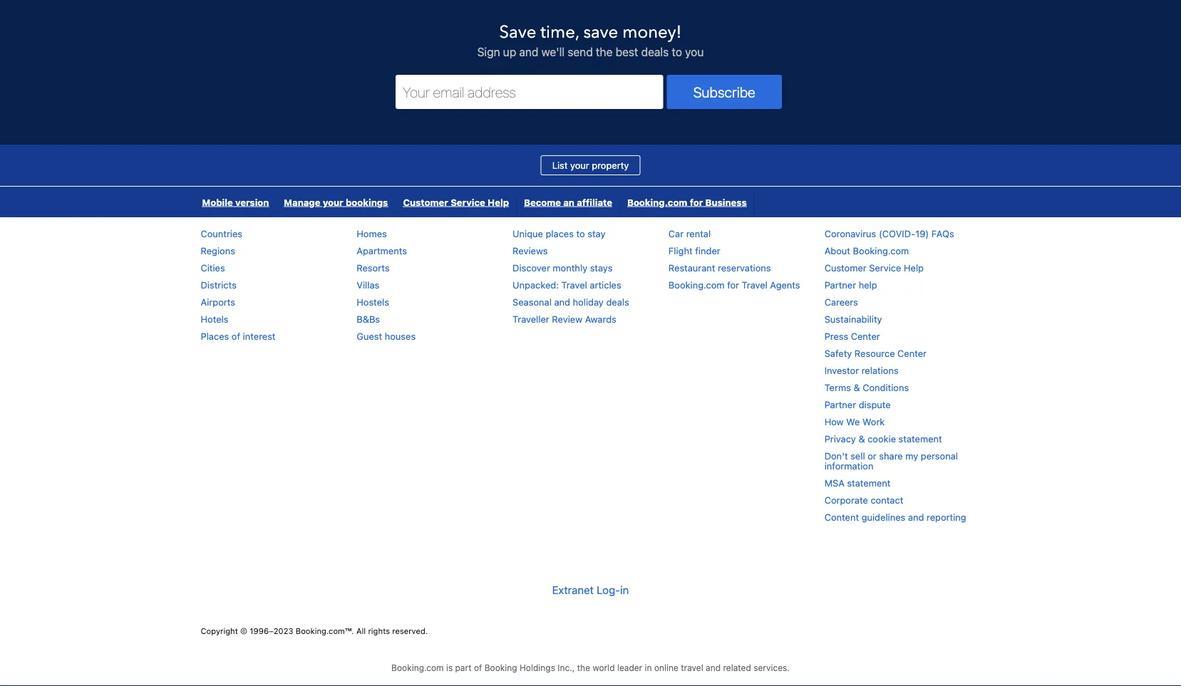 Task type: locate. For each thing, give the bounding box(es) containing it.
2 travel from the left
[[742, 280, 768, 291]]

the inside save time, save money! sign up and we'll send the best deals to you
[[596, 45, 613, 59]]

0 vertical spatial to
[[672, 45, 683, 59]]

review
[[552, 314, 583, 325]]

0 horizontal spatial help
[[488, 197, 509, 208]]

deals down money! on the right of the page
[[642, 45, 669, 59]]

0 vertical spatial center
[[851, 331, 881, 342]]

0 horizontal spatial deals
[[607, 297, 630, 308]]

0 horizontal spatial statement
[[848, 478, 891, 489]]

manage
[[284, 197, 321, 208]]

reviews link
[[513, 246, 548, 256]]

customer right bookings
[[403, 197, 449, 208]]

customer service help link
[[396, 187, 516, 218], [825, 263, 924, 274]]

& up sell
[[859, 434, 866, 445]]

extranet log-in
[[552, 584, 629, 597]]

best
[[616, 45, 639, 59]]

and
[[520, 45, 539, 59], [555, 297, 571, 308], [909, 512, 925, 523], [706, 664, 721, 674]]

about
[[825, 246, 851, 256]]

(covid-
[[879, 229, 916, 239]]

manage your bookings link
[[277, 187, 395, 218]]

booking.com inside "navigation"
[[628, 197, 688, 208]]

list
[[553, 160, 568, 171]]

navigation
[[195, 187, 755, 218]]

in right extranet
[[621, 584, 629, 597]]

0 horizontal spatial customer
[[403, 197, 449, 208]]

countries link
[[201, 229, 243, 239]]

navigation containing mobile version
[[195, 187, 755, 218]]

awards
[[585, 314, 617, 325]]

1 vertical spatial help
[[904, 263, 924, 274]]

dispute
[[859, 400, 891, 410]]

time,
[[541, 20, 579, 44]]

terms & conditions link
[[825, 383, 910, 393]]

1 horizontal spatial in
[[645, 664, 652, 674]]

mobile version
[[202, 197, 269, 208]]

resource
[[855, 348, 895, 359]]

0 vertical spatial partner
[[825, 280, 857, 291]]

seasonal
[[513, 297, 552, 308]]

1 horizontal spatial travel
[[742, 280, 768, 291]]

careers
[[825, 297, 859, 308]]

hostels link
[[357, 297, 389, 308]]

1 vertical spatial your
[[323, 197, 344, 208]]

guest
[[357, 331, 382, 342]]

help down the 19)
[[904, 263, 924, 274]]

partner down the terms
[[825, 400, 857, 410]]

1 vertical spatial partner
[[825, 400, 857, 410]]

to left stay
[[577, 229, 585, 239]]

unpacked:
[[513, 280, 559, 291]]

car
[[669, 229, 684, 239]]

deals inside save time, save money! sign up and we'll send the best deals to you
[[642, 45, 669, 59]]

statement up 'my'
[[899, 434, 943, 445]]

travel
[[681, 664, 704, 674]]

partner
[[825, 280, 857, 291], [825, 400, 857, 410]]

for left the business
[[690, 197, 703, 208]]

1 horizontal spatial the
[[596, 45, 613, 59]]

in
[[621, 584, 629, 597], [645, 664, 652, 674]]

airports link
[[201, 297, 235, 308]]

your inside "navigation"
[[323, 197, 344, 208]]

deals inside unique places to stay reviews discover monthly stays unpacked: travel articles seasonal and holiday deals traveller review awards
[[607, 297, 630, 308]]

places
[[201, 331, 229, 342]]

copyright © 1996–2023 booking.com™. all rights reserved.
[[201, 627, 428, 637]]

0 horizontal spatial customer service help link
[[396, 187, 516, 218]]

0 vertical spatial in
[[621, 584, 629, 597]]

bookings
[[346, 197, 388, 208]]

we'll
[[542, 45, 565, 59]]

homes
[[357, 229, 387, 239]]

1 horizontal spatial service
[[870, 263, 902, 274]]

money!
[[623, 20, 682, 44]]

partner up the careers
[[825, 280, 857, 291]]

deals
[[642, 45, 669, 59], [607, 297, 630, 308]]

2 partner from the top
[[825, 400, 857, 410]]

1 horizontal spatial customer service help link
[[825, 263, 924, 274]]

1 horizontal spatial customer
[[825, 263, 867, 274]]

0 vertical spatial help
[[488, 197, 509, 208]]

0 vertical spatial of
[[232, 331, 240, 342]]

customer
[[403, 197, 449, 208], [825, 263, 867, 274]]

1 vertical spatial &
[[859, 434, 866, 445]]

to inside save time, save money! sign up and we'll send the best deals to you
[[672, 45, 683, 59]]

1 horizontal spatial help
[[904, 263, 924, 274]]

discover monthly stays link
[[513, 263, 613, 274]]

0 horizontal spatial travel
[[562, 280, 588, 291]]

part
[[455, 664, 472, 674]]

your
[[571, 160, 590, 171], [323, 197, 344, 208]]

1 vertical spatial customer
[[825, 263, 867, 274]]

of
[[232, 331, 240, 342], [474, 664, 482, 674]]

apartments link
[[357, 246, 407, 256]]

faqs
[[932, 229, 955, 239]]

your right manage
[[323, 197, 344, 208]]

0 vertical spatial statement
[[899, 434, 943, 445]]

1 vertical spatial customer service help link
[[825, 263, 924, 274]]

how we work link
[[825, 417, 885, 428]]

0 vertical spatial your
[[571, 160, 590, 171]]

customer service help link for become an affiliate
[[396, 187, 516, 218]]

discover
[[513, 263, 550, 274]]

content
[[825, 512, 859, 523]]

press
[[825, 331, 849, 342]]

& up "partner dispute" link
[[854, 383, 861, 393]]

your right list
[[571, 160, 590, 171]]

about booking.com link
[[825, 246, 910, 256]]

the right inc.,
[[578, 664, 591, 674]]

0 horizontal spatial your
[[323, 197, 344, 208]]

1 vertical spatial deals
[[607, 297, 630, 308]]

0 horizontal spatial service
[[451, 197, 486, 208]]

1 horizontal spatial statement
[[899, 434, 943, 445]]

unique
[[513, 229, 543, 239]]

careers link
[[825, 297, 859, 308]]

your for list
[[571, 160, 590, 171]]

deals down articles
[[607, 297, 630, 308]]

help
[[488, 197, 509, 208], [904, 263, 924, 274]]

and right up
[[520, 45, 539, 59]]

partner dispute link
[[825, 400, 891, 410]]

1 horizontal spatial center
[[898, 348, 927, 359]]

travel up seasonal and holiday deals link
[[562, 280, 588, 291]]

you
[[686, 45, 704, 59]]

reporting
[[927, 512, 967, 523]]

statement
[[899, 434, 943, 445], [848, 478, 891, 489]]

work
[[863, 417, 885, 428]]

help left become on the left of the page
[[488, 197, 509, 208]]

0 vertical spatial for
[[690, 197, 703, 208]]

in left online at the bottom right
[[645, 664, 652, 674]]

inc.,
[[558, 664, 575, 674]]

of right "part"
[[474, 664, 482, 674]]

homes link
[[357, 229, 387, 239]]

for down reservations
[[728, 280, 740, 291]]

conditions
[[863, 383, 910, 393]]

1 horizontal spatial to
[[672, 45, 683, 59]]

1 vertical spatial center
[[898, 348, 927, 359]]

0 horizontal spatial for
[[690, 197, 703, 208]]

the
[[596, 45, 613, 59], [578, 664, 591, 674]]

leader
[[618, 664, 643, 674]]

of inside countries regions cities districts airports hotels places of interest
[[232, 331, 240, 342]]

0 horizontal spatial to
[[577, 229, 585, 239]]

booking.com down restaurant
[[669, 280, 725, 291]]

booking.com left is on the left bottom of the page
[[392, 664, 444, 674]]

and left reporting
[[909, 512, 925, 523]]

for inside "navigation"
[[690, 197, 703, 208]]

customer service help
[[403, 197, 509, 208]]

center up relations
[[898, 348, 927, 359]]

and up traveller review awards link
[[555, 297, 571, 308]]

b&bs
[[357, 314, 380, 325]]

1 horizontal spatial your
[[571, 160, 590, 171]]

1 vertical spatial statement
[[848, 478, 891, 489]]

1 horizontal spatial deals
[[642, 45, 669, 59]]

statement up the 'corporate contact' link
[[848, 478, 891, 489]]

0 vertical spatial customer
[[403, 197, 449, 208]]

travel inside unique places to stay reviews discover monthly stays unpacked: travel articles seasonal and holiday deals traveller review awards
[[562, 280, 588, 291]]

1 horizontal spatial for
[[728, 280, 740, 291]]

related
[[724, 664, 752, 674]]

help
[[859, 280, 878, 291]]

0 vertical spatial the
[[596, 45, 613, 59]]

booking.com inside "coronavirus (covid-19) faqs about booking.com customer service help partner help careers sustainability press center safety resource center investor relations terms & conditions partner dispute how we work privacy & cookie statement don't sell or share my personal information msa statement corporate contact content guidelines and reporting"
[[853, 246, 910, 256]]

don't
[[825, 451, 848, 462]]

1 travel from the left
[[562, 280, 588, 291]]

1 vertical spatial of
[[474, 664, 482, 674]]

0 vertical spatial customer service help link
[[396, 187, 516, 218]]

cities link
[[201, 263, 225, 274]]

booking.com up car
[[628, 197, 688, 208]]

customer up partner help link
[[825, 263, 867, 274]]

send
[[568, 45, 593, 59]]

extranet log-in link
[[552, 572, 629, 608]]

travel down reservations
[[742, 280, 768, 291]]

1 vertical spatial to
[[577, 229, 585, 239]]

booking
[[485, 664, 518, 674]]

the down save
[[596, 45, 613, 59]]

0 horizontal spatial of
[[232, 331, 240, 342]]

booking.com down coronavirus (covid-19) faqs "link"
[[853, 246, 910, 256]]

save
[[584, 20, 619, 44]]

seasonal and holiday deals link
[[513, 297, 630, 308]]

1 vertical spatial service
[[870, 263, 902, 274]]

1 vertical spatial the
[[578, 664, 591, 674]]

content guidelines and reporting link
[[825, 512, 967, 523]]

online
[[655, 664, 679, 674]]

center up resource
[[851, 331, 881, 342]]

information
[[825, 461, 874, 472]]

airports
[[201, 297, 235, 308]]

1 horizontal spatial of
[[474, 664, 482, 674]]

places of interest link
[[201, 331, 276, 342]]

travel inside car rental flight finder restaurant reservations booking.com for travel agents
[[742, 280, 768, 291]]

your inside 'link'
[[571, 160, 590, 171]]

of right places
[[232, 331, 240, 342]]

1 vertical spatial for
[[728, 280, 740, 291]]

to left "you"
[[672, 45, 683, 59]]

0 vertical spatial service
[[451, 197, 486, 208]]

extranet
[[552, 584, 594, 597]]

districts
[[201, 280, 237, 291]]

coronavirus (covid-19) faqs link
[[825, 229, 955, 239]]

Your email address email field
[[396, 75, 664, 109]]

0 vertical spatial deals
[[642, 45, 669, 59]]



Task type: describe. For each thing, give the bounding box(es) containing it.
reservations
[[718, 263, 771, 274]]

reserved.
[[392, 627, 428, 637]]

don't sell or share my personal information link
[[825, 451, 959, 472]]

19)
[[916, 229, 930, 239]]

and right travel at the right of the page
[[706, 664, 721, 674]]

how
[[825, 417, 844, 428]]

relations
[[862, 366, 899, 376]]

car rental flight finder restaurant reservations booking.com for travel agents
[[669, 229, 801, 291]]

and inside unique places to stay reviews discover monthly stays unpacked: travel articles seasonal and holiday deals traveller review awards
[[555, 297, 571, 308]]

service inside "coronavirus (covid-19) faqs about booking.com customer service help partner help careers sustainability press center safety resource center investor relations terms & conditions partner dispute how we work privacy & cookie statement don't sell or share my personal information msa statement corporate contact content guidelines and reporting"
[[870, 263, 902, 274]]

sustainability link
[[825, 314, 883, 325]]

houses
[[385, 331, 416, 342]]

stays
[[590, 263, 613, 274]]

holiday
[[573, 297, 604, 308]]

save time, save money! sign up and we'll send the best deals to you
[[478, 20, 704, 59]]

an
[[564, 197, 575, 208]]

booking.com inside car rental flight finder restaurant reservations booking.com for travel agents
[[669, 280, 725, 291]]

affiliate
[[577, 197, 613, 208]]

partner help link
[[825, 280, 878, 291]]

up
[[503, 45, 517, 59]]

msa
[[825, 478, 845, 489]]

1 vertical spatial in
[[645, 664, 652, 674]]

cookie
[[868, 434, 897, 445]]

0 horizontal spatial center
[[851, 331, 881, 342]]

for inside car rental flight finder restaurant reservations booking.com for travel agents
[[728, 280, 740, 291]]

version
[[235, 197, 269, 208]]

sell
[[851, 451, 866, 462]]

and inside save time, save money! sign up and we'll send the best deals to you
[[520, 45, 539, 59]]

0 horizontal spatial in
[[621, 584, 629, 597]]

become
[[524, 197, 561, 208]]

copyright
[[201, 627, 238, 637]]

places
[[546, 229, 574, 239]]

help inside "navigation"
[[488, 197, 509, 208]]

investor
[[825, 366, 860, 376]]

corporate contact link
[[825, 495, 904, 506]]

list your property link
[[541, 155, 641, 175]]

guest houses link
[[357, 331, 416, 342]]

coronavirus
[[825, 229, 877, 239]]

your for manage
[[323, 197, 344, 208]]

unique places to stay link
[[513, 229, 606, 239]]

to inside unique places to stay reviews discover monthly stays unpacked: travel articles seasonal and holiday deals traveller review awards
[[577, 229, 585, 239]]

or
[[868, 451, 877, 462]]

we
[[847, 417, 860, 428]]

hotels
[[201, 314, 229, 325]]

car rental link
[[669, 229, 711, 239]]

become an affiliate
[[524, 197, 613, 208]]

property
[[592, 160, 629, 171]]

booking.com for travel agents link
[[669, 280, 801, 291]]

reviews
[[513, 246, 548, 256]]

0 vertical spatial &
[[854, 383, 861, 393]]

traveller review awards link
[[513, 314, 617, 325]]

list your property
[[553, 160, 629, 171]]

msa statement link
[[825, 478, 891, 489]]

service inside "navigation"
[[451, 197, 486, 208]]

interest
[[243, 331, 276, 342]]

safety
[[825, 348, 853, 359]]

regions link
[[201, 246, 235, 256]]

and inside "coronavirus (covid-19) faqs about booking.com customer service help partner help careers sustainability press center safety resource center investor relations terms & conditions partner dispute how we work privacy & cookie statement don't sell or share my personal information msa statement corporate contact content guidelines and reporting"
[[909, 512, 925, 523]]

customer inside "navigation"
[[403, 197, 449, 208]]

guidelines
[[862, 512, 906, 523]]

0 horizontal spatial the
[[578, 664, 591, 674]]

privacy & cookie statement link
[[825, 434, 943, 445]]

customer service help link for partner help
[[825, 263, 924, 274]]

all
[[357, 627, 366, 637]]

1 partner from the top
[[825, 280, 857, 291]]

services.
[[754, 664, 790, 674]]

save
[[500, 20, 537, 44]]

terms
[[825, 383, 852, 393]]

sign
[[478, 45, 500, 59]]

regions
[[201, 246, 235, 256]]

rights
[[368, 627, 390, 637]]

countries
[[201, 229, 243, 239]]

contact
[[871, 495, 904, 506]]

unique places to stay reviews discover monthly stays unpacked: travel articles seasonal and holiday deals traveller review awards
[[513, 229, 630, 325]]

cities
[[201, 263, 225, 274]]

villas
[[357, 280, 380, 291]]

help inside "coronavirus (covid-19) faqs about booking.com customer service help partner help careers sustainability press center safety resource center investor relations terms & conditions partner dispute how we work privacy & cookie statement don't sell or share my personal information msa statement corporate contact content guidelines and reporting"
[[904, 263, 924, 274]]

flight
[[669, 246, 693, 256]]

traveller
[[513, 314, 550, 325]]

world
[[593, 664, 615, 674]]

restaurant reservations link
[[669, 263, 771, 274]]

customer inside "coronavirus (covid-19) faqs about booking.com customer service help partner help careers sustainability press center safety resource center investor relations terms & conditions partner dispute how we work privacy & cookie statement don't sell or share my personal information msa statement corporate contact content guidelines and reporting"
[[825, 263, 867, 274]]

business
[[706, 197, 747, 208]]

b&bs link
[[357, 314, 380, 325]]

safety resource center link
[[825, 348, 927, 359]]

agents
[[771, 280, 801, 291]]

personal
[[921, 451, 959, 462]]

booking.com for business
[[628, 197, 747, 208]]

villas link
[[357, 280, 380, 291]]

articles
[[590, 280, 622, 291]]

privacy
[[825, 434, 856, 445]]

corporate
[[825, 495, 869, 506]]

stay
[[588, 229, 606, 239]]



Task type: vqa. For each thing, say whether or not it's contained in the screenshot.
"Or" in Full-size van Mercedes-Benz V-Class or similar
no



